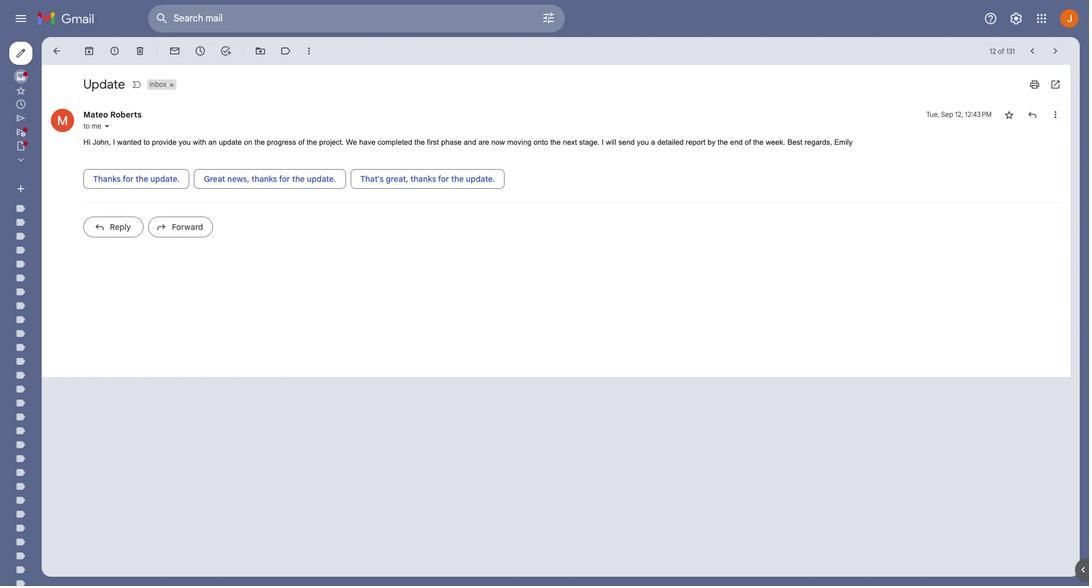 Task type: describe. For each thing, give the bounding box(es) containing it.
older image
[[1051, 45, 1062, 57]]

sep
[[942, 110, 954, 119]]

forward link
[[148, 216, 213, 237]]

back to inbox image
[[51, 45, 63, 57]]

great news, thanks for the update. button
[[194, 169, 346, 189]]

delete image
[[134, 45, 146, 57]]

a
[[652, 138, 656, 147]]

update
[[219, 138, 242, 147]]

gmail image
[[37, 7, 100, 30]]

detailed
[[658, 138, 684, 147]]

roberts
[[110, 109, 142, 120]]

now
[[492, 138, 506, 147]]

show details image
[[104, 123, 111, 130]]

forward
[[172, 222, 203, 232]]

0 vertical spatial to
[[83, 122, 90, 130]]

move to image
[[255, 45, 266, 57]]

not starred image
[[1004, 109, 1016, 120]]

wanted
[[117, 138, 142, 147]]

2 i from the left
[[602, 138, 604, 147]]

12 of 131
[[991, 47, 1016, 55]]

by
[[708, 138, 716, 147]]

that's great, thanks for the update. button
[[351, 169, 505, 189]]

search mail image
[[152, 8, 173, 29]]

the left project.
[[307, 138, 317, 147]]

with
[[193, 138, 206, 147]]

end
[[731, 138, 743, 147]]

tue, sep 12, 12:43 pm cell
[[927, 109, 993, 120]]

0 horizontal spatial of
[[299, 138, 305, 147]]

on
[[244, 138, 252, 147]]

onto
[[534, 138, 549, 147]]

12
[[991, 47, 997, 55]]

great news, thanks for the update.
[[204, 173, 336, 184]]

settings image
[[1010, 12, 1024, 25]]

me
[[92, 122, 101, 130]]

have
[[359, 138, 376, 147]]

moving
[[508, 138, 532, 147]]

hi
[[83, 138, 91, 147]]

for for that's great, thanks for the update.
[[438, 173, 449, 184]]

stage.
[[580, 138, 600, 147]]

snooze image
[[195, 45, 206, 57]]

inbox button
[[147, 79, 168, 90]]

1 horizontal spatial of
[[745, 138, 752, 147]]

to me
[[83, 122, 101, 130]]

mateo roberts
[[83, 109, 142, 120]]

that's great, thanks for the update.
[[361, 173, 495, 184]]

best
[[788, 138, 803, 147]]

hi john, i wanted to provide you with an update on the progress of the project. we have completed the first phase and are now moving onto the next stage. i will send you a detailed report by the end of the week. best regards, emily
[[83, 138, 853, 147]]

project.
[[319, 138, 344, 147]]

for inside button
[[123, 173, 134, 184]]

phase
[[441, 138, 462, 147]]

inbox
[[149, 80, 167, 89]]

report
[[686, 138, 706, 147]]

are
[[479, 138, 490, 147]]



Task type: vqa. For each thing, say whether or not it's contained in the screenshot.
"completed"
yes



Task type: locate. For each thing, give the bounding box(es) containing it.
regards,
[[805, 138, 833, 147]]

add to tasks image
[[220, 45, 232, 57]]

archive image
[[83, 45, 95, 57]]

for
[[123, 173, 134, 184], [279, 173, 290, 184], [438, 173, 449, 184]]

0 horizontal spatial to
[[83, 122, 90, 130]]

send
[[619, 138, 635, 147]]

thanks for great,
[[411, 173, 437, 184]]

of right 'end'
[[745, 138, 752, 147]]

of
[[999, 47, 1005, 55], [299, 138, 305, 147], [745, 138, 752, 147]]

12,
[[956, 110, 964, 119]]

and
[[464, 138, 477, 147]]

week.
[[766, 138, 786, 147]]

0 horizontal spatial thanks
[[252, 173, 277, 184]]

tue, sep 12, 12:43 pm
[[927, 110, 993, 119]]

to
[[83, 122, 90, 130], [144, 138, 150, 147]]

3 update. from the left
[[466, 173, 495, 184]]

1 horizontal spatial thanks
[[411, 173, 437, 184]]

you left with
[[179, 138, 191, 147]]

1 you from the left
[[179, 138, 191, 147]]

the right the on
[[255, 138, 265, 147]]

1 horizontal spatial for
[[279, 173, 290, 184]]

the down progress
[[292, 173, 305, 184]]

0 horizontal spatial you
[[179, 138, 191, 147]]

the right thanks
[[136, 173, 148, 184]]

thanks
[[252, 173, 277, 184], [411, 173, 437, 184]]

completed
[[378, 138, 413, 147]]

None search field
[[148, 5, 565, 32]]

reply
[[110, 222, 131, 232]]

the left week. in the top right of the page
[[754, 138, 764, 147]]

update. down provide
[[150, 173, 180, 184]]

advanced search options image
[[537, 6, 561, 30]]

1 i from the left
[[113, 138, 115, 147]]

main menu image
[[14, 12, 28, 25]]

thanks right great,
[[411, 173, 437, 184]]

1 horizontal spatial update.
[[307, 173, 336, 184]]

john,
[[93, 138, 111, 147]]

reply link
[[83, 216, 144, 237]]

1 horizontal spatial you
[[637, 138, 650, 147]]

to left me
[[83, 122, 90, 130]]

navigation
[[0, 37, 139, 586]]

to right wanted
[[144, 138, 150, 147]]

thanks for news,
[[252, 173, 277, 184]]

2 horizontal spatial for
[[438, 173, 449, 184]]

i
[[113, 138, 115, 147], [602, 138, 604, 147]]

first
[[427, 138, 439, 147]]

of right progress
[[299, 138, 305, 147]]

mark as unread image
[[169, 45, 181, 57]]

the
[[255, 138, 265, 147], [307, 138, 317, 147], [415, 138, 425, 147], [551, 138, 561, 147], [718, 138, 729, 147], [754, 138, 764, 147], [136, 173, 148, 184], [292, 173, 305, 184], [451, 173, 464, 184]]

tue,
[[927, 110, 940, 119]]

1 thanks from the left
[[252, 173, 277, 184]]

mateo
[[83, 109, 108, 120]]

you left a
[[637, 138, 650, 147]]

0 horizontal spatial i
[[113, 138, 115, 147]]

update. down are
[[466, 173, 495, 184]]

2 horizontal spatial update.
[[466, 173, 495, 184]]

great,
[[386, 173, 409, 184]]

labels image
[[280, 45, 292, 57]]

3 for from the left
[[438, 173, 449, 184]]

thanks for the update. button
[[83, 169, 190, 189]]

more image
[[303, 45, 315, 57]]

2 for from the left
[[279, 173, 290, 184]]

next
[[563, 138, 578, 147]]

12:43 pm
[[966, 110, 993, 119]]

for down phase
[[438, 173, 449, 184]]

thanks for the update.
[[93, 173, 180, 184]]

Search mail text field
[[174, 13, 510, 24]]

support image
[[985, 12, 998, 25]]

i right john,
[[113, 138, 115, 147]]

1 horizontal spatial to
[[144, 138, 150, 147]]

1 for from the left
[[123, 173, 134, 184]]

1 update. from the left
[[150, 173, 180, 184]]

you
[[179, 138, 191, 147], [637, 138, 650, 147]]

great
[[204, 173, 225, 184]]

0 horizontal spatial for
[[123, 173, 134, 184]]

emily
[[835, 138, 853, 147]]

1 vertical spatial to
[[144, 138, 150, 147]]

for for great news, thanks for the update.
[[279, 173, 290, 184]]

update.
[[150, 173, 180, 184], [307, 173, 336, 184], [466, 173, 495, 184]]

1 horizontal spatial i
[[602, 138, 604, 147]]

131
[[1007, 47, 1016, 55]]

the down phase
[[451, 173, 464, 184]]

for down progress
[[279, 173, 290, 184]]

the left first
[[415, 138, 425, 147]]

2 thanks from the left
[[411, 173, 437, 184]]

update. for great news, thanks for the update.
[[307, 173, 336, 184]]

progress
[[267, 138, 296, 147]]

the left next
[[551, 138, 561, 147]]

the right by
[[718, 138, 729, 147]]

Not starred checkbox
[[1004, 109, 1016, 120]]

that's
[[361, 173, 384, 184]]

newer image
[[1027, 45, 1039, 57]]

we
[[346, 138, 357, 147]]

update
[[83, 76, 125, 92]]

report spam image
[[109, 45, 120, 57]]

0 horizontal spatial update.
[[150, 173, 180, 184]]

for right thanks
[[123, 173, 134, 184]]

2 update. from the left
[[307, 173, 336, 184]]

an
[[209, 138, 217, 147]]

will
[[606, 138, 617, 147]]

2 you from the left
[[637, 138, 650, 147]]

the inside button
[[136, 173, 148, 184]]

thanks
[[93, 173, 121, 184]]

update. down project.
[[307, 173, 336, 184]]

update. inside button
[[150, 173, 180, 184]]

provide
[[152, 138, 177, 147]]

news,
[[228, 173, 250, 184]]

2 horizontal spatial of
[[999, 47, 1005, 55]]

update. for that's great, thanks for the update.
[[466, 173, 495, 184]]

i left will
[[602, 138, 604, 147]]

thanks right news,
[[252, 173, 277, 184]]

of right 12 in the right top of the page
[[999, 47, 1005, 55]]



